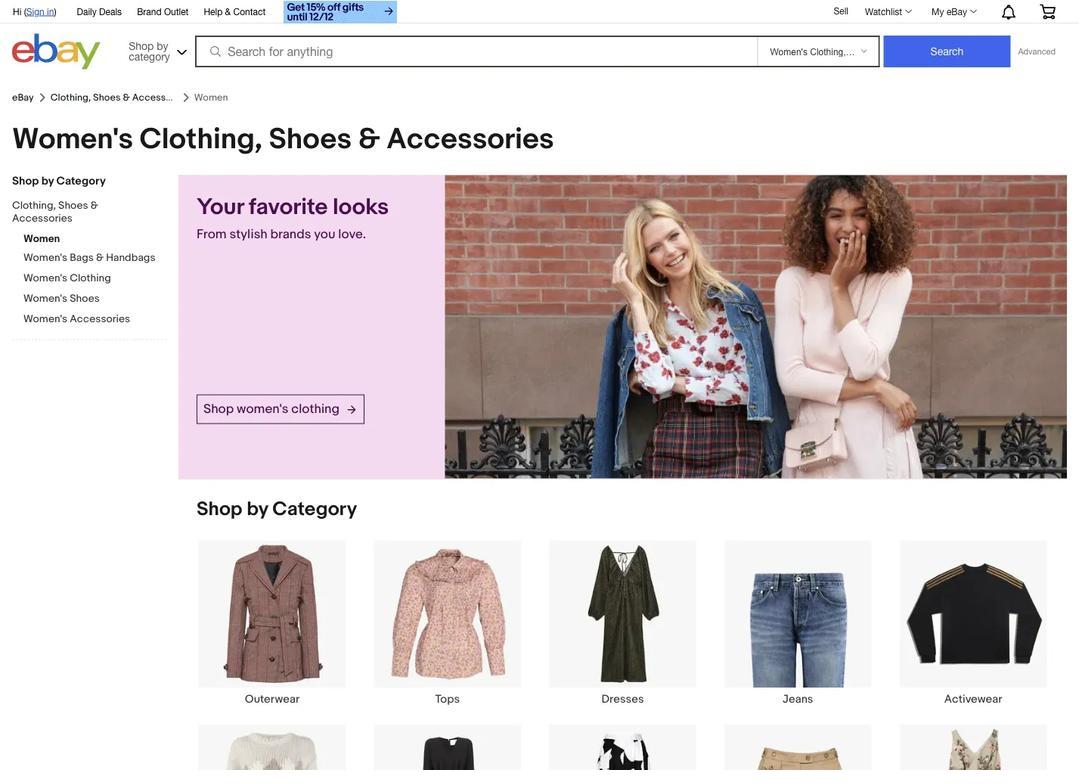 Task type: locate. For each thing, give the bounding box(es) containing it.
your favorite looks image
[[445, 175, 1068, 479]]

by inside your favorite looks main content
[[247, 498, 268, 521]]

my ebay
[[932, 6, 968, 17]]

clothing, shoes & accessories women women's bags & handbags women's clothing women's shoes women's accessories
[[12, 199, 155, 326]]

1 horizontal spatial shop by category
[[197, 498, 357, 521]]

watchlist
[[866, 6, 903, 17]]

shop by category button
[[122, 34, 190, 66]]

shop by category
[[12, 174, 106, 188], [197, 498, 357, 521]]

0 vertical spatial by
[[157, 39, 168, 52]]

shop by category inside your favorite looks main content
[[197, 498, 357, 521]]

0 horizontal spatial by
[[41, 174, 54, 188]]

& down category
[[123, 92, 130, 103]]

tops
[[435, 692, 460, 706]]

None submit
[[884, 36, 1011, 67]]

category for outerwear link
[[273, 498, 357, 521]]

women's
[[12, 122, 133, 157], [23, 252, 67, 264], [23, 272, 67, 285], [23, 292, 67, 305], [23, 313, 67, 326]]

shop inside shop by category
[[129, 39, 154, 52]]

clothing, up the your at top
[[140, 122, 262, 157]]

list
[[179, 540, 1068, 770]]

sell link
[[827, 5, 856, 16]]

shoes
[[93, 92, 121, 103], [269, 122, 352, 157], [58, 199, 88, 212], [70, 292, 100, 305]]

hi
[[13, 6, 21, 17]]

& up women's bags & handbags link
[[91, 199, 98, 212]]

sign
[[26, 6, 44, 17]]

your
[[197, 193, 244, 221]]

1 vertical spatial ebay
[[12, 92, 34, 103]]

sign in link
[[26, 6, 54, 17]]

0 vertical spatial shop by category
[[12, 174, 106, 188]]

help & contact link
[[204, 4, 266, 20]]

you
[[314, 227, 336, 243]]

from
[[197, 227, 227, 243]]

by
[[157, 39, 168, 52], [41, 174, 54, 188], [247, 498, 268, 521]]

daily deals link
[[77, 4, 122, 20]]

category
[[56, 174, 106, 188], [273, 498, 357, 521]]

0 vertical spatial clothing,
[[50, 92, 91, 103]]

by inside shop by category
[[157, 39, 168, 52]]

brand outlet
[[137, 6, 189, 17]]

list containing outerwear
[[179, 540, 1068, 770]]

2 horizontal spatial by
[[247, 498, 268, 521]]

1 vertical spatial shop by category
[[197, 498, 357, 521]]

watchlist link
[[857, 2, 919, 20]]

tops link
[[360, 540, 535, 706]]

2 vertical spatial clothing,
[[12, 199, 56, 212]]

clothing,
[[50, 92, 91, 103], [140, 122, 262, 157], [12, 199, 56, 212]]

1 horizontal spatial by
[[157, 39, 168, 52]]

0 vertical spatial ebay
[[947, 6, 968, 17]]

category inside your favorite looks main content
[[273, 498, 357, 521]]

women's accessories link
[[23, 313, 167, 327]]

1 vertical spatial category
[[273, 498, 357, 521]]

accessories
[[132, 92, 188, 103], [387, 122, 554, 157], [12, 212, 73, 225], [70, 313, 130, 326]]

handbags
[[106, 252, 155, 264]]

clothing, right ebay link
[[50, 92, 91, 103]]

clothing, up women
[[12, 199, 56, 212]]

1 vertical spatial clothing,
[[140, 122, 262, 157]]

Search for anything text field
[[198, 37, 755, 66]]

&
[[225, 6, 231, 17], [123, 92, 130, 103], [358, 122, 380, 157], [91, 199, 98, 212], [96, 252, 104, 264]]

women's shoes link
[[23, 292, 167, 307]]

sell
[[834, 5, 849, 16]]

1 horizontal spatial category
[[273, 498, 357, 521]]

get an extra 15% off image
[[284, 1, 397, 23]]

women's bags & handbags link
[[23, 252, 167, 266]]

clothing
[[70, 272, 111, 285]]

0 vertical spatial category
[[56, 174, 106, 188]]

2 vertical spatial by
[[247, 498, 268, 521]]

dresses link
[[535, 540, 711, 706]]

shop
[[129, 39, 154, 52], [12, 174, 39, 188], [204, 401, 234, 417], [197, 498, 243, 521]]

clothing, shoes & accessories link down category
[[50, 92, 188, 103]]

looks
[[333, 193, 389, 221]]

shop women's clothing link
[[197, 394, 365, 424]]

women's clothing, shoes & accessories
[[12, 122, 554, 157]]

1 vertical spatial clothing, shoes & accessories link
[[12, 199, 156, 227]]

by for outerwear link
[[247, 498, 268, 521]]

none submit inside shop by category banner
[[884, 36, 1011, 67]]

shop by category
[[129, 39, 170, 62]]

by for bottommost clothing, shoes & accessories link
[[41, 174, 54, 188]]

ebay
[[947, 6, 968, 17], [12, 92, 34, 103]]

account navigation
[[5, 0, 1068, 25]]

jeans
[[783, 692, 814, 706]]

clothing, shoes & accessories link up the bags
[[12, 199, 156, 227]]

clothing, shoes & accessories link
[[50, 92, 188, 103], [12, 199, 156, 227]]

ebay link
[[12, 92, 34, 103]]

women's
[[237, 401, 289, 417]]

outlet
[[164, 6, 189, 17]]

& right 'help' at the left of page
[[225, 6, 231, 17]]

1 horizontal spatial ebay
[[947, 6, 968, 17]]

clothing, inside the clothing, shoes & accessories women women's bags & handbags women's clothing women's shoes women's accessories
[[12, 199, 56, 212]]

1 vertical spatial by
[[41, 174, 54, 188]]

0 horizontal spatial shop by category
[[12, 174, 106, 188]]

my
[[932, 6, 945, 17]]

love.
[[338, 227, 366, 243]]

favorite
[[249, 193, 328, 221]]

daily deals
[[77, 6, 122, 17]]

0 horizontal spatial category
[[56, 174, 106, 188]]

daily
[[77, 6, 97, 17]]



Task type: vqa. For each thing, say whether or not it's contained in the screenshot.
the top the "by"
yes



Task type: describe. For each thing, give the bounding box(es) containing it.
dresses
[[602, 692, 644, 706]]

bags
[[70, 252, 94, 264]]

help
[[204, 6, 223, 17]]

in
[[47, 6, 54, 17]]

clothing
[[292, 401, 340, 417]]

deals
[[99, 6, 122, 17]]

outerwear
[[245, 692, 300, 706]]

clothing, for clothing, shoes & accessories
[[50, 92, 91, 103]]

outerwear link
[[185, 540, 360, 706]]

brand
[[137, 6, 162, 17]]

activewear link
[[886, 540, 1062, 706]]

0 vertical spatial clothing, shoes & accessories link
[[50, 92, 188, 103]]

shop by category for bottommost clothing, shoes & accessories link
[[12, 174, 106, 188]]

ebay inside account navigation
[[947, 6, 968, 17]]

women's clothing link
[[23, 272, 167, 286]]

category
[[129, 50, 170, 62]]

shop by category for outerwear link
[[197, 498, 357, 521]]

your shopping cart image
[[1040, 4, 1057, 19]]

(
[[24, 6, 26, 17]]

advanced link
[[1011, 36, 1064, 67]]

brands
[[271, 227, 311, 243]]

shop women's clothing
[[204, 401, 340, 417]]

stylish
[[230, 227, 268, 243]]

activewear
[[945, 692, 1003, 706]]

brand outlet link
[[137, 4, 189, 20]]

your favorite looks main content
[[179, 175, 1068, 770]]

clothing, for clothing, shoes & accessories women women's bags & handbags women's clothing women's shoes women's accessories
[[12, 199, 56, 212]]

my ebay link
[[924, 2, 984, 20]]

category for bottommost clothing, shoes & accessories link
[[56, 174, 106, 188]]

0 horizontal spatial ebay
[[12, 92, 34, 103]]

your favorite looks from stylish brands you love.
[[197, 193, 389, 243]]

contact
[[233, 6, 266, 17]]

hi ( sign in )
[[13, 6, 56, 17]]

women
[[23, 233, 60, 246]]

& right the bags
[[96, 252, 104, 264]]

jeans link
[[711, 540, 886, 706]]

shop by category banner
[[5, 0, 1068, 73]]

)
[[54, 6, 56, 17]]

help & contact
[[204, 6, 266, 17]]

& up looks
[[358, 122, 380, 157]]

& inside account navigation
[[225, 6, 231, 17]]

clothing, shoes & accessories
[[50, 92, 188, 103]]

advanced
[[1019, 47, 1056, 56]]



